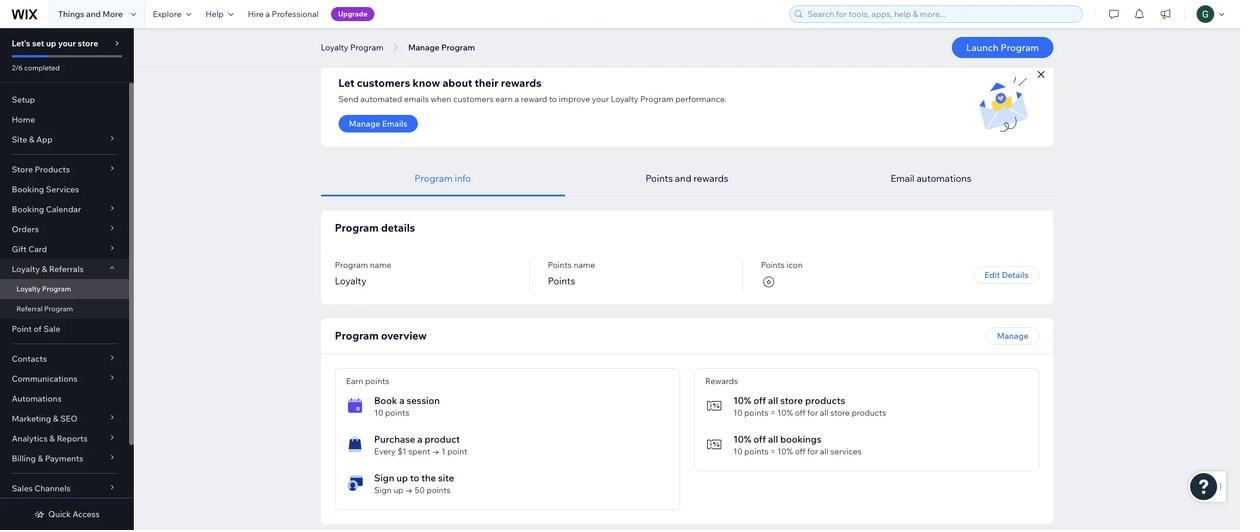 Task type: locate. For each thing, give the bounding box(es) containing it.
1 horizontal spatial →
[[432, 447, 440, 457]]

0 vertical spatial products
[[806, 395, 846, 407]]

book a session 10 points
[[374, 395, 440, 419]]

& inside marketing & seo popup button
[[53, 414, 58, 425]]

10 right reward type - fixed icon
[[734, 447, 743, 457]]

tab list
[[321, 161, 1054, 197]]

0 vertical spatial →
[[432, 447, 440, 457]]

store
[[78, 38, 98, 49], [781, 395, 803, 407], [831, 408, 850, 419]]

of
[[34, 324, 42, 335]]

loyalty & referrals button
[[0, 260, 129, 279]]

1 vertical spatial booking
[[12, 204, 44, 215]]

=
[[771, 408, 776, 419], [771, 447, 776, 457]]

channels
[[35, 484, 71, 494]]

0 horizontal spatial →
[[405, 486, 413, 496]]

gift card
[[12, 244, 47, 255]]

all up 10% off all bookings 10 points  = 10% off for all services
[[768, 395, 778, 407]]

program down loyalty program link at the bottom left
[[44, 305, 73, 314]]

program down program details
[[335, 260, 368, 271]]

overview
[[381, 329, 427, 343]]

loyalty up "referral"
[[16, 285, 41, 294]]

about
[[443, 76, 472, 90]]

bookings
[[781, 434, 822, 446]]

up
[[46, 38, 56, 49], [397, 473, 408, 484], [394, 486, 404, 496]]

store up bookings
[[781, 395, 803, 407]]

1 horizontal spatial manage
[[408, 42, 440, 53]]

all left services
[[820, 447, 829, 457]]

program right launch
[[1001, 42, 1040, 53]]

booking services
[[12, 184, 79, 195]]

& right 'site'
[[29, 134, 34, 145]]

1 = from the top
[[771, 408, 776, 419]]

all left bookings
[[768, 434, 778, 446]]

app
[[36, 134, 53, 145]]

0 horizontal spatial store
[[78, 38, 98, 49]]

name for points
[[574, 260, 595, 271]]

loyalty up let on the top of page
[[321, 42, 349, 53]]

spent
[[408, 447, 430, 457]]

2 for from the top
[[808, 447, 818, 457]]

sign down every
[[374, 473, 395, 484]]

& inside loyalty & referrals "dropdown button"
[[42, 264, 47, 275]]

0 horizontal spatial your
[[58, 38, 76, 49]]

program up about
[[442, 42, 475, 53]]

= up 10% off all bookings 10 points  = 10% off for all services
[[771, 408, 776, 419]]

1 vertical spatial manage
[[349, 119, 380, 129]]

loyalty for loyalty program button
[[321, 42, 349, 53]]

10 inside the book a session 10 points
[[374, 408, 384, 419]]

reward
[[521, 94, 547, 105]]

loyalty inside button
[[321, 42, 349, 53]]

up right set
[[46, 38, 56, 49]]

point of sale link
[[0, 319, 129, 339]]

off
[[754, 395, 766, 407], [795, 408, 806, 419], [754, 434, 766, 446], [795, 447, 806, 457]]

points right reward type - fixed image
[[745, 408, 769, 419]]

to up 50
[[410, 473, 419, 484]]

Search for tools, apps, help & more... field
[[804, 6, 1079, 22]]

a inside the purchase a product every $1 spent → 1 point
[[417, 434, 423, 446]]

manage inside manage emails button
[[349, 119, 380, 129]]

your inside sidebar element
[[58, 38, 76, 49]]

points for points and rewards
[[646, 173, 673, 184]]

loyalty inside let customers know about their rewards send automated emails when customers earn a reward to improve your loyalty program performance.
[[611, 94, 639, 105]]

10% up bookings
[[778, 408, 793, 419]]

store up services
[[831, 408, 850, 419]]

manage inside "manage" button
[[998, 331, 1029, 342]]

for down bookings
[[808, 447, 818, 457]]

products
[[35, 164, 70, 175]]

0 horizontal spatial rewards
[[501, 76, 542, 90]]

& right billing on the bottom left
[[38, 454, 43, 464]]

loyalty right improve
[[611, 94, 639, 105]]

program left the 'details'
[[335, 221, 379, 235]]

up down $1
[[397, 473, 408, 484]]

loyalty down program details
[[335, 275, 367, 287]]

point
[[447, 447, 468, 457]]

0 vertical spatial up
[[46, 38, 56, 49]]

store products
[[12, 164, 70, 175]]

and for rewards
[[675, 173, 692, 184]]

details
[[381, 221, 415, 235]]

info
[[455, 173, 471, 184]]

1 vertical spatial for
[[808, 447, 818, 457]]

loyalty for loyalty program link at the bottom left
[[16, 285, 41, 294]]

loyalty program inside sidebar element
[[16, 285, 71, 294]]

& inside site & app popup button
[[29, 134, 34, 145]]

edit details
[[985, 270, 1029, 281]]

10 down book at the bottom of page
[[374, 408, 384, 419]]

2 booking from the top
[[12, 204, 44, 215]]

name for loyalty
[[370, 260, 392, 271]]

1 name from the left
[[370, 260, 392, 271]]

setup link
[[0, 90, 129, 110]]

1 vertical spatial =
[[771, 447, 776, 457]]

all
[[768, 395, 778, 407], [820, 408, 829, 419], [768, 434, 778, 446], [820, 447, 829, 457]]

site
[[438, 473, 454, 484]]

referral program
[[16, 305, 73, 314]]

& for billing
[[38, 454, 43, 464]]

0 vertical spatial your
[[58, 38, 76, 49]]

wix stores app icon image
[[346, 436, 364, 454]]

1 vertical spatial customers
[[453, 94, 494, 105]]

points down book at the bottom of page
[[385, 408, 409, 419]]

program inside button
[[1001, 42, 1040, 53]]

sign right wix members area app icon
[[374, 486, 392, 496]]

1 vertical spatial and
[[675, 173, 692, 184]]

program inside let customers know about their rewards send automated emails when customers earn a reward to improve your loyalty program performance.
[[641, 94, 674, 105]]

0 vertical spatial booking
[[12, 184, 44, 195]]

1
[[442, 447, 446, 457]]

product
[[425, 434, 460, 446]]

loyalty for loyalty & referrals "dropdown button"
[[12, 264, 40, 275]]

1 horizontal spatial rewards
[[694, 173, 729, 184]]

a
[[266, 9, 270, 19], [515, 94, 519, 105], [399, 395, 405, 407], [417, 434, 423, 446]]

sales
[[12, 484, 33, 494]]

a right book at the bottom of page
[[399, 395, 405, 407]]

2/6 completed
[[12, 63, 60, 72]]

a up spent
[[417, 434, 423, 446]]

loyalty down the gift card
[[12, 264, 40, 275]]

loyalty program up referral program
[[16, 285, 71, 294]]

gift card button
[[0, 240, 129, 260]]

program down loyalty & referrals "dropdown button"
[[42, 285, 71, 294]]

a right hire
[[266, 9, 270, 19]]

rewards heading
[[705, 376, 1025, 387]]

1 vertical spatial store
[[781, 395, 803, 407]]

a inside the book a session 10 points
[[399, 395, 405, 407]]

a right earn
[[515, 94, 519, 105]]

let customers know about their rewards send automated emails when customers earn a reward to improve your loyalty program performance.
[[338, 76, 727, 105]]

0 vertical spatial sign
[[374, 473, 395, 484]]

booking down the "store"
[[12, 184, 44, 195]]

orders
[[12, 224, 39, 235]]

10% off all bookings 10 points  = 10% off for all services
[[734, 434, 862, 457]]

manage inside manage program button
[[408, 42, 440, 53]]

let's
[[12, 38, 30, 49]]

customers down their
[[453, 94, 494, 105]]

1 vertical spatial your
[[592, 94, 609, 105]]

0 vertical spatial rewards
[[501, 76, 542, 90]]

& left seo
[[53, 414, 58, 425]]

& inside 'analytics & reports' popup button
[[50, 434, 55, 444]]

sale
[[43, 324, 60, 335]]

& down card
[[42, 264, 47, 275]]

tab list containing program info
[[321, 161, 1054, 197]]

1 horizontal spatial customers
[[453, 94, 494, 105]]

10% down bookings
[[778, 447, 793, 457]]

2 vertical spatial store
[[831, 408, 850, 419]]

→ inside sign up to the site sign up → 50 points
[[405, 486, 413, 496]]

0 vertical spatial and
[[86, 9, 101, 19]]

let's set up your store
[[12, 38, 98, 49]]

0 vertical spatial to
[[549, 94, 557, 105]]

loyalty program inside button
[[321, 42, 384, 53]]

to inside let customers know about their rewards send automated emails when customers earn a reward to improve your loyalty program performance.
[[549, 94, 557, 105]]

sign up to the site sign up → 50 points
[[374, 473, 454, 496]]

2 name from the left
[[574, 260, 595, 271]]

= down 10% off all store products 10 points  = 10% off for all store products
[[771, 447, 776, 457]]

when
[[431, 94, 452, 105]]

1 vertical spatial loyalty program
[[16, 285, 71, 294]]

1 vertical spatial sign
[[374, 486, 392, 496]]

calendar
[[46, 204, 81, 215]]

0 horizontal spatial customers
[[357, 76, 410, 90]]

1 horizontal spatial and
[[675, 173, 692, 184]]

loyalty program button
[[315, 39, 390, 56]]

points down site
[[427, 486, 451, 496]]

loyalty program
[[321, 42, 384, 53], [16, 285, 71, 294]]

0 vertical spatial manage
[[408, 42, 440, 53]]

your
[[58, 38, 76, 49], [592, 94, 609, 105]]

manage
[[408, 42, 440, 53], [349, 119, 380, 129], [998, 331, 1029, 342]]

loyalty program for loyalty program button
[[321, 42, 384, 53]]

every
[[374, 447, 396, 457]]

sales channels
[[12, 484, 71, 494]]

up left 50
[[394, 486, 404, 496]]

and for more
[[86, 9, 101, 19]]

details
[[1002, 270, 1029, 281]]

1 horizontal spatial your
[[592, 94, 609, 105]]

booking inside "dropdown button"
[[12, 204, 44, 215]]

point of sale
[[12, 324, 60, 335]]

points for points name points
[[548, 260, 572, 271]]

loyalty program link
[[0, 279, 129, 299]]

a inside let customers know about their rewards send automated emails when customers earn a reward to improve your loyalty program performance.
[[515, 94, 519, 105]]

marketing
[[12, 414, 51, 425]]

0 horizontal spatial manage
[[349, 119, 380, 129]]

earn
[[346, 376, 363, 387]]

emails
[[382, 119, 408, 129]]

booking for booking services
[[12, 184, 44, 195]]

off left bookings
[[754, 434, 766, 446]]

wix bookings app icon image
[[346, 397, 364, 415]]

launch program button
[[953, 37, 1054, 58]]

1 horizontal spatial name
[[574, 260, 595, 271]]

contacts button
[[0, 349, 129, 369]]

0 vertical spatial store
[[78, 38, 98, 49]]

points
[[365, 376, 389, 387], [385, 408, 409, 419], [745, 408, 769, 419], [745, 447, 769, 457], [427, 486, 451, 496]]

10 inside 10% off all bookings 10 points  = 10% off for all services
[[734, 447, 743, 457]]

1 horizontal spatial to
[[549, 94, 557, 105]]

know
[[413, 76, 440, 90]]

store down things and more
[[78, 38, 98, 49]]

points inside button
[[646, 173, 673, 184]]

and inside points and rewards button
[[675, 173, 692, 184]]

let
[[338, 76, 355, 90]]

0 vertical spatial loyalty program
[[321, 42, 384, 53]]

a for product
[[417, 434, 423, 446]]

your right improve
[[592, 94, 609, 105]]

program left 'performance.'
[[641, 94, 674, 105]]

points icon image
[[761, 274, 778, 291]]

→ left 1 at the bottom of page
[[432, 447, 440, 457]]

1 vertical spatial →
[[405, 486, 413, 496]]

site & app button
[[0, 130, 129, 150]]

program info
[[415, 173, 471, 184]]

rewards
[[705, 376, 738, 387]]

0 horizontal spatial products
[[806, 395, 846, 407]]

name inside program name loyalty
[[370, 260, 392, 271]]

explore
[[153, 9, 182, 19]]

reward type - fixed image
[[705, 436, 723, 454]]

customers up automated
[[357, 76, 410, 90]]

→ left 50
[[405, 486, 413, 496]]

program inside program name loyalty
[[335, 260, 368, 271]]

reports
[[57, 434, 88, 444]]

2 vertical spatial manage
[[998, 331, 1029, 342]]

manage for manage program
[[408, 42, 440, 53]]

for up bookings
[[808, 408, 818, 419]]

→ inside the purchase a product every $1 spent → 1 point
[[432, 447, 440, 457]]

0 horizontal spatial to
[[410, 473, 419, 484]]

1 vertical spatial to
[[410, 473, 419, 484]]

reward type - fixed image
[[705, 397, 723, 415]]

loyalty
[[321, 42, 349, 53], [611, 94, 639, 105], [12, 264, 40, 275], [335, 275, 367, 287], [16, 285, 41, 294]]

to right reward
[[549, 94, 557, 105]]

0 horizontal spatial and
[[86, 9, 101, 19]]

10
[[374, 408, 384, 419], [734, 408, 743, 419], [734, 447, 743, 457]]

purchase a product every $1 spent → 1 point
[[374, 434, 468, 457]]

points right reward type - fixed icon
[[745, 447, 769, 457]]

1 horizontal spatial loyalty program
[[321, 42, 384, 53]]

name
[[370, 260, 392, 271], [574, 260, 595, 271]]

1 vertical spatial rewards
[[694, 173, 729, 184]]

and
[[86, 9, 101, 19], [675, 173, 692, 184]]

10 right reward type - fixed image
[[734, 408, 743, 419]]

0 vertical spatial =
[[771, 408, 776, 419]]

2 = from the top
[[771, 447, 776, 457]]

quick access button
[[34, 510, 100, 520]]

0 horizontal spatial name
[[370, 260, 392, 271]]

booking up "orders"
[[12, 204, 44, 215]]

your right set
[[58, 38, 76, 49]]

& left reports
[[50, 434, 55, 444]]

2 horizontal spatial manage
[[998, 331, 1029, 342]]

analytics & reports
[[12, 434, 88, 444]]

send
[[338, 94, 359, 105]]

& inside billing & payments popup button
[[38, 454, 43, 464]]

loyalty inside "dropdown button"
[[12, 264, 40, 275]]

loyalty & referrals
[[12, 264, 84, 275]]

loyalty program down upgrade button
[[321, 42, 384, 53]]

1 booking from the top
[[12, 184, 44, 195]]

1 for from the top
[[808, 408, 818, 419]]

program left info
[[415, 173, 453, 184]]

& for site
[[29, 134, 34, 145]]

quick access
[[48, 510, 100, 520]]

0 vertical spatial for
[[808, 408, 818, 419]]

10 inside 10% off all store products 10 points  = 10% off for all store products
[[734, 408, 743, 419]]

1 horizontal spatial products
[[852, 408, 887, 419]]

gift
[[12, 244, 27, 255]]

0 horizontal spatial loyalty program
[[16, 285, 71, 294]]

name inside the points name points
[[574, 260, 595, 271]]

hire
[[248, 9, 264, 19]]



Task type: vqa. For each thing, say whether or not it's contained in the screenshot.
a corresponding to product
yes



Task type: describe. For each thing, give the bounding box(es) containing it.
rewards inside let customers know about their rewards send automated emails when customers earn a reward to improve your loyalty program performance.
[[501, 76, 542, 90]]

1 horizontal spatial store
[[781, 395, 803, 407]]

points and rewards button
[[565, 161, 809, 197]]

access
[[73, 510, 100, 520]]

& for analytics
[[50, 434, 55, 444]]

card
[[28, 244, 47, 255]]

program up 'earn'
[[335, 329, 379, 343]]

manage emails button
[[338, 115, 418, 133]]

completed
[[24, 63, 60, 72]]

performance.
[[676, 94, 727, 105]]

1 vertical spatial up
[[397, 473, 408, 484]]

program info button
[[321, 161, 565, 197]]

manage emails
[[349, 119, 408, 129]]

for inside 10% off all bookings 10 points  = 10% off for all services
[[808, 447, 818, 457]]

off right reward type - fixed image
[[754, 395, 766, 407]]

10% down rewards
[[734, 395, 752, 407]]

= inside 10% off all store products 10 points  = 10% off for all store products
[[771, 408, 776, 419]]

to inside sign up to the site sign up → 50 points
[[410, 473, 419, 484]]

manage button
[[987, 328, 1040, 345]]

billing & payments
[[12, 454, 83, 464]]

a for session
[[399, 395, 405, 407]]

points and rewards
[[646, 173, 729, 184]]

automated
[[361, 94, 402, 105]]

a for professional
[[266, 9, 270, 19]]

store products button
[[0, 160, 129, 180]]

things and more
[[58, 9, 123, 19]]

10% right reward type - fixed icon
[[734, 434, 752, 446]]

rewards inside button
[[694, 173, 729, 184]]

program overview
[[335, 329, 427, 343]]

loyalty program for loyalty program link at the bottom left
[[16, 285, 71, 294]]

off down bookings
[[795, 447, 806, 457]]

things
[[58, 9, 84, 19]]

upgrade button
[[331, 7, 375, 21]]

seo
[[60, 414, 78, 425]]

booking for booking calendar
[[12, 204, 44, 215]]

site & app
[[12, 134, 53, 145]]

setup
[[12, 95, 35, 105]]

professional
[[272, 9, 319, 19]]

point
[[12, 324, 32, 335]]

referrals
[[49, 264, 84, 275]]

0 vertical spatial customers
[[357, 76, 410, 90]]

services
[[46, 184, 79, 195]]

help
[[206, 9, 224, 19]]

set
[[32, 38, 44, 49]]

payments
[[45, 454, 83, 464]]

analytics
[[12, 434, 48, 444]]

= inside 10% off all bookings 10 points  = 10% off for all services
[[771, 447, 776, 457]]

points up book at the bottom of page
[[365, 376, 389, 387]]

home link
[[0, 110, 129, 130]]

50
[[415, 486, 425, 496]]

launch
[[967, 42, 999, 53]]

points inside 10% off all store products 10 points  = 10% off for all store products
[[745, 408, 769, 419]]

$1
[[398, 447, 407, 457]]

2/6
[[12, 63, 23, 72]]

points inside 10% off all bookings 10 points  = 10% off for all services
[[745, 447, 769, 457]]

points icon
[[761, 260, 803, 271]]

automations
[[917, 173, 972, 184]]

10% off all store products 10 points  = 10% off for all store products
[[734, 395, 887, 419]]

automations
[[12, 394, 62, 405]]

billing
[[12, 454, 36, 464]]

points inside sign up to the site sign up → 50 points
[[427, 486, 451, 496]]

communications
[[12, 374, 78, 385]]

session
[[407, 395, 440, 407]]

manage for manage emails
[[349, 119, 380, 129]]

sales channels button
[[0, 479, 129, 499]]

loyalty inside program name loyalty
[[335, 275, 367, 287]]

referral
[[16, 305, 43, 314]]

1 vertical spatial products
[[852, 408, 887, 419]]

booking calendar button
[[0, 200, 129, 220]]

booking calendar
[[12, 204, 81, 215]]

email automations
[[891, 173, 972, 184]]

upgrade
[[338, 9, 368, 18]]

email automations button
[[809, 161, 1054, 197]]

hire a professional
[[248, 9, 319, 19]]

for inside 10% off all store products 10 points  = 10% off for all store products
[[808, 408, 818, 419]]

analytics & reports button
[[0, 429, 129, 449]]

up inside sidebar element
[[46, 38, 56, 49]]

home
[[12, 114, 35, 125]]

orders button
[[0, 220, 129, 240]]

& for marketing
[[53, 414, 58, 425]]

1 sign from the top
[[374, 473, 395, 484]]

emails
[[404, 94, 429, 105]]

services
[[831, 447, 862, 457]]

manage program
[[408, 42, 475, 53]]

improve
[[559, 94, 590, 105]]

wix members area app icon image
[[346, 475, 364, 493]]

their
[[475, 76, 499, 90]]

points name points
[[548, 260, 595, 287]]

2 sign from the top
[[374, 486, 392, 496]]

referral program link
[[0, 299, 129, 319]]

earn points heading
[[346, 376, 666, 387]]

2 horizontal spatial store
[[831, 408, 850, 419]]

points inside the book a session 10 points
[[385, 408, 409, 419]]

earn points
[[346, 376, 389, 387]]

sidebar element
[[0, 28, 134, 531]]

more
[[103, 9, 123, 19]]

off up bookings
[[795, 408, 806, 419]]

manage program button
[[402, 39, 481, 56]]

marketing & seo button
[[0, 409, 129, 429]]

contacts
[[12, 354, 47, 365]]

site
[[12, 134, 27, 145]]

help button
[[199, 0, 241, 28]]

billing & payments button
[[0, 449, 129, 469]]

points for points icon
[[761, 260, 785, 271]]

store inside sidebar element
[[78, 38, 98, 49]]

program down upgrade button
[[350, 42, 384, 53]]

purchase
[[374, 434, 415, 446]]

2 vertical spatial up
[[394, 486, 404, 496]]

communications button
[[0, 369, 129, 389]]

booking services link
[[0, 180, 129, 200]]

& for loyalty
[[42, 264, 47, 275]]

your inside let customers know about their rewards send automated emails when customers earn a reward to improve your loyalty program performance.
[[592, 94, 609, 105]]

all up bookings
[[820, 408, 829, 419]]



